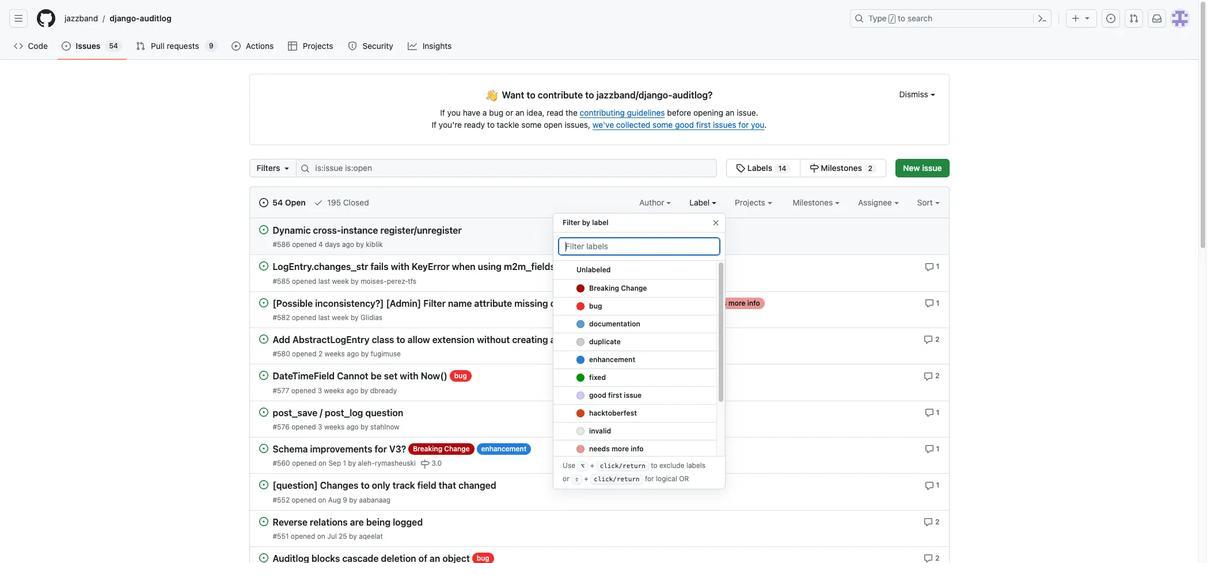 Task type: vqa. For each thing, say whether or not it's contained in the screenshot.
text field
no



Task type: describe. For each thing, give the bounding box(es) containing it.
homepage image
[[37, 9, 55, 28]]

1 vertical spatial enhancement link
[[554, 351, 717, 369]]

check image
[[314, 198, 323, 207]]

2 some from the left
[[653, 120, 673, 130]]

3 1 link from the top
[[925, 407, 940, 418]]

on inside reverse relations are being logged #551             opened on jul 25 by aqeelat
[[317, 532, 325, 541]]

changes
[[320, 481, 359, 491]]

logentry.changes_str fails with keyerror when using m2m_fields
[[273, 262, 555, 272]]

filters button
[[249, 159, 297, 177]]

1 vertical spatial click/return
[[594, 476, 640, 483]]

improvements
[[310, 444, 373, 455]]

logged
[[393, 517, 423, 528]]

dynamic cross-instance register/unregister #586             opened 4 days ago by kiblik
[[273, 225, 462, 249]]

bug inside if you have a bug or an idea, read the contributing guidelines before opening an issue. if you're ready to tackle some open issues, we've collected some good first issues for you .
[[489, 108, 504, 118]]

by left "aleh-"
[[348, 459, 356, 468]]

1 horizontal spatial breaking change link
[[554, 280, 717, 298]]

week for [possible inconsistency?] [admin] filter name attribute missing due to empty
[[332, 313, 349, 322]]

opened inside the dynamic cross-instance register/unregister #586             opened 4 days ago by kiblik
[[292, 240, 317, 249]]

0 horizontal spatial change
[[444, 445, 470, 453]]

relations
[[310, 517, 348, 528]]

filter by label
[[563, 218, 609, 227]]

1 vertical spatial filter
[[424, 298, 446, 309]]

1 horizontal spatial if
[[440, 108, 445, 118]]

git pull request image
[[136, 41, 145, 51]]

1 vertical spatial breaking change
[[413, 445, 470, 453]]

5 1 link from the top
[[925, 480, 940, 491]]

⌥
[[581, 463, 585, 470]]

by left fugimuse link
[[361, 350, 369, 359]]

#585             opened last week by moises-perez-tfs
[[273, 277, 417, 286]]

open issue image for [possible inconsistency?] [admin] filter name attribute missing due to empty
[[259, 298, 268, 307]]

[question] changes to only track field that changed link
[[273, 481, 497, 491]]

2 vertical spatial needs more info link
[[554, 441, 717, 459]]

you're
[[439, 120, 462, 130]]

0 vertical spatial on
[[319, 459, 327, 468]]

Issues search field
[[296, 159, 717, 177]]

1 link for breaking change
[[925, 444, 940, 454]]

assignee
[[859, 198, 895, 207]]

ago down cannot
[[346, 386, 359, 395]]

1 for logentry.changes_str fails with keyerror when using m2m_fields
[[937, 262, 940, 271]]

open issue image for dynamic cross-instance register/unregister
[[259, 225, 268, 235]]

opening
[[694, 108, 724, 118]]

assignee button
[[859, 196, 899, 209]]

empty
[[580, 298, 608, 309]]

jazzband / django-auditlog
[[65, 13, 172, 23]]

opened inside reverse relations are being logged #551             opened on jul 25 by aqeelat
[[291, 532, 315, 541]]

0 horizontal spatial if
[[432, 120, 437, 130]]

open issue image for datetimefield cannot be set with now()
[[259, 371, 268, 380]]

needs more info link for logentry.changes_str fails with keyerror when using m2m_fields
[[558, 261, 621, 273]]

#560             opened on sep 1 by aleh-rymasheuski
[[273, 459, 416, 468]]

additional
[[551, 335, 594, 345]]

to inside if you have a bug or an idea, read the contributing guidelines before opening an issue. if you're ready to tackle some open issues, we've collected some good first issues for you .
[[487, 120, 495, 130]]

register/unregister
[[381, 225, 462, 236]]

needs for logentry.changes_str fails with keyerror when using m2m_fields
[[562, 262, 583, 271]]

by down inconsistency?] at the left bottom
[[351, 313, 359, 322]]

1 an from the left
[[516, 108, 525, 118]]

post_save / post_log question link
[[273, 408, 404, 418]]

open issue element for dynamic cross-instance register/unregister
[[259, 225, 268, 235]]

0 vertical spatial bug link
[[554, 298, 717, 316]]

pull
[[151, 41, 165, 51]]

new
[[903, 163, 920, 173]]

spec.lookup_kwarg
[[613, 300, 698, 309]]

use
[[563, 462, 576, 470]]

#577
[[273, 386, 289, 395]]

issue element
[[727, 159, 887, 177]]

moises-
[[361, 277, 387, 286]]

#576
[[273, 423, 290, 431]]

sort
[[918, 198, 933, 207]]

post_save / post_log question #576             opened 3 weeks ago by stahlnow
[[273, 408, 404, 431]]

open issue image for add abstractlogentry class to allow extension without creating additional table
[[259, 335, 268, 344]]

1 horizontal spatial you
[[751, 120, 765, 130]]

documentation
[[589, 320, 641, 328]]

be
[[371, 371, 382, 382]]

on inside "[question] changes to only track field that changed #552             opened on aug 9 by aabanaag"
[[318, 496, 326, 504]]

keyerror
[[412, 262, 450, 272]]

dbready link
[[370, 386, 397, 395]]

1 vertical spatial breaking change link
[[409, 444, 475, 455]]

aug
[[328, 496, 341, 504]]

aabanaag link
[[359, 496, 391, 504]]

triangle down image
[[283, 164, 292, 173]]

idea,
[[527, 108, 545, 118]]

type / to search
[[869, 13, 933, 23]]

#577             opened 3 weeks ago by dbready
[[273, 386, 397, 395]]

issue inside new issue link
[[923, 163, 942, 173]]

security link
[[343, 37, 399, 55]]

#586
[[273, 240, 290, 249]]

issue opened image for git pull request icon
[[1107, 14, 1116, 23]]

by left label
[[582, 218, 591, 227]]

1 for post_save / post_log question
[[937, 408, 940, 417]]

jazzband/django-
[[597, 90, 673, 100]]

issue opened image
[[259, 198, 268, 207]]

good inside menu
[[589, 391, 607, 400]]

by inside post_save / post_log question #576             opened 3 weeks ago by stahlnow
[[361, 423, 369, 431]]

3.0
[[432, 459, 442, 468]]

1 vertical spatial enhancement
[[589, 356, 636, 364]]

good first issue
[[589, 391, 642, 400]]

hacktoberfest
[[589, 409, 637, 418]]

54 for 54 open
[[273, 198, 283, 207]]

menu containing filter by label
[[553, 209, 726, 530]]

open issue image for logentry.changes_str fails with keyerror when using m2m_fields
[[259, 262, 268, 271]]

v3?
[[389, 444, 406, 455]]

good inside if you have a bug or an idea, read the contributing guidelines before opening an issue. if you're ready to tackle some open issues, we've collected some good first issues for you .
[[675, 120, 694, 130]]

0 vertical spatial breaking change
[[589, 284, 647, 293]]

to inside use ⌥ + click/return to exclude labels or ⇧ + click/return for logical or
[[651, 462, 658, 470]]

duplicate link
[[554, 334, 717, 351]]

1 link for logentry.changes_str fails with keyerror when using m2m_fields
[[925, 298, 940, 308]]

👋
[[486, 88, 497, 103]]

milestones button
[[793, 196, 840, 209]]

rymasheuski
[[375, 459, 416, 468]]

inconsistency?]
[[315, 298, 384, 309]]

search image
[[301, 164, 310, 173]]

ago inside post_save / post_log question #576             opened 3 weeks ago by stahlnow
[[347, 423, 359, 431]]

0 vertical spatial click/return
[[600, 463, 646, 470]]

reverse relations are being logged #551             opened on jul 25 by aqeelat
[[273, 517, 423, 541]]

labels
[[748, 163, 773, 173]]

195
[[328, 198, 341, 207]]

open issue element for [possible inconsistency?] [admin] filter name attribute missing due to empty
[[259, 298, 268, 307]]

2 vertical spatial enhancement link
[[477, 444, 531, 455]]

milestones for milestones 2
[[821, 163, 863, 173]]

allow
[[408, 335, 430, 345]]

jazzband link
[[60, 9, 103, 28]]

#552
[[273, 496, 290, 504]]

requests
[[167, 41, 199, 51]]

days
[[325, 240, 340, 249]]

0 horizontal spatial first
[[609, 391, 622, 400]]

changed
[[459, 481, 497, 491]]

schema
[[273, 444, 308, 455]]

being
[[366, 517, 391, 528]]

0 vertical spatial enhancement link
[[620, 334, 675, 346]]

list containing jazzband
[[60, 9, 844, 28]]

1 vertical spatial for
[[375, 444, 387, 455]]

open issue element for bug
[[259, 553, 268, 563]]

new issue
[[903, 163, 942, 173]]

datetimefield cannot be set with now()
[[273, 371, 448, 382]]

milestone image
[[810, 164, 819, 173]]

Filter labels text field
[[558, 237, 721, 256]]

table
[[596, 335, 618, 345]]

security
[[363, 41, 393, 51]]

open issue element for reverse relations are being logged
[[259, 517, 268, 526]]

0 vertical spatial filter
[[563, 218, 581, 227]]

contributing
[[580, 108, 625, 118]]

class
[[372, 335, 394, 345]]

fugimuse link
[[371, 350, 401, 359]]

closed
[[343, 198, 369, 207]]

2 for second 2 link from the bottom
[[936, 518, 940, 526]]

2 vertical spatial enhancement
[[481, 445, 527, 453]]

shield image
[[348, 41, 357, 51]]

fails
[[371, 262, 389, 272]]

labels
[[687, 462, 706, 470]]

for inside use ⌥ + click/return to exclude labels or ⇧ + click/return for logical or
[[645, 475, 654, 484]]

logical
[[656, 475, 677, 484]]

1 some from the left
[[522, 120, 542, 130]]

close menu image
[[712, 218, 721, 228]]

/ for type
[[891, 15, 895, 23]]

set
[[384, 371, 398, 382]]

moises-perez-tfs link
[[361, 277, 417, 286]]

logentry.changes_str fails with keyerror when using m2m_fields link
[[273, 262, 555, 272]]

projects inside popup button
[[735, 198, 768, 207]]

54 open link
[[259, 196, 306, 209]]

2 inside milestones 2
[[869, 164, 873, 173]]

2 link for datetimefield cannot be set with now()
[[924, 371, 940, 381]]

the
[[566, 108, 578, 118]]

9 inside "[question] changes to only track field that changed #552             opened on aug 9 by aabanaag"
[[343, 496, 347, 504]]

git pull request image
[[1130, 14, 1139, 23]]

comment image for breaking change
[[925, 445, 934, 454]]

1 horizontal spatial more
[[612, 445, 629, 453]]

opened down schema
[[292, 459, 317, 468]]

type
[[869, 13, 887, 23]]

duplicate
[[589, 338, 621, 346]]

extension
[[433, 335, 475, 345]]

needs more info inside menu
[[589, 445, 644, 453]]

comment image for logentry.changes_str fails with keyerror when using m2m_fields
[[925, 299, 934, 308]]

first inside if you have a bug or an idea, read the contributing guidelines before opening an issue. if you're ready to tackle some open issues, we've collected some good first issues for you .
[[697, 120, 711, 130]]

triangle down image
[[1083, 13, 1092, 22]]

open issue image for bug
[[259, 554, 268, 563]]

open issue element for schema improvements for v3?
[[259, 444, 268, 453]]

sep
[[329, 459, 341, 468]]

graph image
[[408, 41, 417, 51]]

logentry.changes_str
[[273, 262, 368, 272]]

stahlnow
[[371, 423, 400, 431]]

0 vertical spatial you
[[447, 108, 461, 118]]

1 horizontal spatial change
[[621, 284, 647, 293]]

collected
[[616, 120, 651, 130]]

👋 want to contribute to jazzband/django-auditlog?
[[486, 88, 713, 103]]

open issue element for [question] changes to only track field that changed
[[259, 480, 268, 490]]



Task type: locate. For each thing, give the bounding box(es) containing it.
0 vertical spatial enhancement
[[625, 335, 670, 344]]

2 for add abstractlogentry class to allow extension without creating additional table 2 link
[[936, 335, 940, 344]]

3 open issue image from the top
[[259, 298, 268, 307]]

projects link
[[284, 37, 339, 55]]

1 horizontal spatial breaking
[[589, 284, 620, 293]]

issue down fixed "link"
[[624, 391, 642, 400]]

2 week from the top
[[332, 313, 349, 322]]

1 open issue image from the top
[[259, 371, 268, 380]]

attribute
[[474, 298, 512, 309]]

[possible inconsistency?] [admin] filter name attribute missing due to empty spec.lookup_kwarg
[[273, 298, 698, 309]]

opened down datetimefield
[[291, 386, 316, 395]]

9 open issue element from the top
[[259, 517, 268, 526]]

1 vertical spatial needs
[[707, 299, 727, 307]]

opened down logentry.changes_str in the top of the page
[[292, 277, 317, 286]]

opened inside "[question] changes to only track field that changed #552             opened on aug 9 by aabanaag"
[[292, 496, 316, 504]]

change up that
[[444, 445, 470, 453]]

by right 25
[[349, 532, 357, 541]]

enhancement down documentation link
[[625, 335, 670, 344]]

5 open issue image from the top
[[259, 481, 268, 490]]

/ inside jazzband / django-auditlog
[[103, 14, 105, 23]]

first down opening
[[697, 120, 711, 130]]

1 week from the top
[[332, 277, 349, 286]]

breaking change down unlabeled 'link'
[[589, 284, 647, 293]]

last for logentry.changes_str fails with keyerror when using m2m_fields
[[319, 277, 330, 286]]

by left stahlnow link
[[361, 423, 369, 431]]

1 vertical spatial good
[[589, 391, 607, 400]]

or left ⇧
[[563, 475, 570, 484]]

3.0 link
[[421, 459, 442, 469]]

10 open issue element from the top
[[259, 553, 268, 563]]

filter left label
[[563, 218, 581, 227]]

2 for 2 link related to datetimefield cannot be set with now()
[[936, 372, 940, 380]]

enhancement up changed
[[481, 445, 527, 453]]

milestones for milestones
[[793, 198, 835, 207]]

1 horizontal spatial projects
[[735, 198, 768, 207]]

0 horizontal spatial 54
[[109, 41, 118, 50]]

3 open issue element from the top
[[259, 298, 268, 307]]

2 for 2 link for bug
[[936, 554, 940, 563]]

0 horizontal spatial issue
[[624, 391, 642, 400]]

to right class
[[397, 335, 405, 345]]

ago down post_log
[[347, 423, 359, 431]]

0 vertical spatial weeks
[[325, 350, 345, 359]]

table image
[[288, 41, 298, 51]]

/
[[103, 14, 105, 23], [891, 15, 895, 23], [320, 408, 323, 418]]

actions
[[246, 41, 274, 51]]

0 horizontal spatial 9
[[209, 41, 214, 50]]

by inside reverse relations are being logged #551             opened on jul 25 by aqeelat
[[349, 532, 357, 541]]

0 vertical spatial info
[[603, 262, 616, 271]]

2 horizontal spatial info
[[748, 299, 760, 307]]

0 horizontal spatial an
[[516, 108, 525, 118]]

issue.
[[737, 108, 759, 118]]

/ for jazzband
[[103, 14, 105, 23]]

0 vertical spatial projects
[[303, 41, 333, 51]]

54 for 54
[[109, 41, 118, 50]]

week for logentry.changes_str fails with keyerror when using m2m_fields
[[332, 277, 349, 286]]

perez-
[[387, 277, 408, 286]]

1 horizontal spatial for
[[645, 475, 654, 484]]

0 horizontal spatial /
[[103, 14, 105, 23]]

info for logentry.changes_str fails with keyerror when using m2m_fields
[[603, 262, 616, 271]]

breaking change up 3.0 on the bottom left of page
[[413, 445, 470, 453]]

week up inconsistency?] at the left bottom
[[332, 277, 349, 286]]

0 vertical spatial 9
[[209, 41, 214, 50]]

to left only
[[361, 481, 370, 491]]

code image
[[14, 41, 23, 51]]

to left search
[[898, 13, 906, 23]]

issue opened image
[[1107, 14, 1116, 23], [62, 41, 71, 51]]

fugimuse
[[371, 350, 401, 359]]

weeks up post_save / post_log question link
[[324, 386, 344, 395]]

1 horizontal spatial or
[[563, 475, 570, 484]]

milestones inside 'popup button'
[[793, 198, 835, 207]]

needs for [possible inconsistency?] [admin] filter name attribute missing due to empty
[[707, 299, 727, 307]]

milestones right milestone image
[[821, 163, 863, 173]]

some down before
[[653, 120, 673, 130]]

0 vertical spatial good
[[675, 120, 694, 130]]

to right due at the left
[[569, 298, 578, 309]]

breaking change link up 3.0 on the bottom left of page
[[409, 444, 475, 455]]

code
[[28, 41, 48, 51]]

guidelines
[[627, 108, 665, 118]]

more for [possible inconsistency?] [admin] filter name attribute missing due to empty
[[729, 299, 746, 307]]

1 horizontal spatial first
[[697, 120, 711, 130]]

0 vertical spatial issue
[[923, 163, 942, 173]]

due
[[551, 298, 567, 309]]

more for logentry.changes_str fails with keyerror when using m2m_fields
[[584, 262, 601, 271]]

enhancement link down table
[[554, 351, 717, 369]]

by down instance
[[356, 240, 364, 249]]

0 horizontal spatial or
[[506, 108, 514, 118]]

by down datetimefield cannot be set with now() link
[[360, 386, 368, 395]]

first up hacktoberfest
[[609, 391, 622, 400]]

an left idea,
[[516, 108, 525, 118]]

needs more info
[[562, 262, 616, 271], [707, 299, 760, 307], [589, 445, 644, 453]]

to up contributing
[[586, 90, 594, 100]]

by inside the dynamic cross-instance register/unregister #586             opened 4 days ago by kiblik
[[356, 240, 364, 249]]

opened down reverse
[[291, 532, 315, 541]]

#560
[[273, 459, 290, 468]]

9
[[209, 41, 214, 50], [343, 496, 347, 504]]

click/return down invalid link
[[600, 463, 646, 470]]

for
[[739, 120, 749, 130], [375, 444, 387, 455], [645, 475, 654, 484]]

django-auditlog link
[[105, 9, 176, 28]]

0 vertical spatial needs more info link
[[558, 261, 621, 273]]

datetimefield cannot be set with now() link
[[273, 371, 448, 382]]

week down inconsistency?] at the left bottom
[[332, 313, 349, 322]]

breaking up '3.0' link
[[413, 445, 443, 453]]

add
[[273, 335, 290, 345]]

0 vertical spatial +
[[590, 462, 595, 470]]

issue opened image left git pull request icon
[[1107, 14, 1116, 23]]

1 open issue element from the top
[[259, 225, 268, 235]]

open issue image for [question] changes to only track field that changed
[[259, 481, 268, 490]]

#551
[[273, 532, 289, 541]]

by right aug
[[349, 496, 357, 504]]

opened down [possible
[[292, 313, 316, 322]]

opened down [question]
[[292, 496, 316, 504]]

1 vertical spatial info
[[748, 299, 760, 307]]

+ right ⇧
[[584, 475, 589, 484]]

open issue element for add abstractlogentry class to allow extension without creating additional table
[[259, 334, 268, 344]]

needs more info link
[[558, 261, 621, 273], [702, 298, 765, 309], [554, 441, 717, 459]]

0 vertical spatial breaking
[[589, 284, 620, 293]]

info for [possible inconsistency?] [admin] filter name attribute missing due to empty
[[748, 299, 760, 307]]

ago inside the dynamic cross-instance register/unregister #586             opened 4 days ago by kiblik
[[342, 240, 354, 249]]

open issue element for logentry.changes_str fails with keyerror when using m2m_fields
[[259, 261, 268, 271]]

2 vertical spatial on
[[317, 532, 325, 541]]

/ left post_log
[[320, 408, 323, 418]]

0 vertical spatial issue opened image
[[1107, 14, 1116, 23]]

week
[[332, 277, 349, 286], [332, 313, 349, 322]]

post_save
[[273, 408, 318, 418]]

opened left "4"
[[292, 240, 317, 249]]

1 horizontal spatial filter
[[563, 218, 581, 227]]

some down idea,
[[522, 120, 542, 130]]

0 horizontal spatial more
[[584, 262, 601, 271]]

1 2 link from the top
[[924, 334, 940, 345]]

click/return right ⇧
[[594, 476, 640, 483]]

projects button
[[735, 196, 772, 209]]

good down fixed
[[589, 391, 607, 400]]

2 open issue image from the top
[[259, 262, 268, 271]]

that
[[439, 481, 456, 491]]

needs more info link for [possible inconsistency?] [admin] filter name attribute missing due to empty
[[702, 298, 765, 309]]

comment image
[[925, 299, 934, 308], [925, 445, 934, 454], [924, 518, 934, 527]]

4 open issue element from the top
[[259, 334, 268, 344]]

to
[[898, 13, 906, 23], [527, 90, 536, 100], [586, 90, 594, 100], [487, 120, 495, 130], [569, 298, 578, 309], [397, 335, 405, 345], [651, 462, 658, 470], [361, 481, 370, 491]]

breaking change link up spec.lookup_kwarg
[[554, 280, 717, 298]]

1 horizontal spatial 54
[[273, 198, 283, 207]]

8 open issue element from the top
[[259, 480, 268, 490]]

ago right days on the top left
[[342, 240, 354, 249]]

0 horizontal spatial breaking
[[413, 445, 443, 453]]

ago
[[342, 240, 354, 249], [347, 350, 359, 359], [346, 386, 359, 395], [347, 423, 359, 431]]

3 2 link from the top
[[924, 517, 940, 527]]

filter
[[563, 218, 581, 227], [424, 298, 446, 309]]

1 for [question] changes to only track field that changed
[[937, 481, 940, 490]]

0 horizontal spatial breaking change link
[[409, 444, 475, 455]]

needs more info for logentry.changes_str fails with keyerror when using m2m_fields
[[562, 262, 616, 271]]

open issue element
[[259, 225, 268, 235], [259, 261, 268, 271], [259, 298, 268, 307], [259, 334, 268, 344], [259, 371, 268, 380], [259, 407, 268, 417], [259, 444, 268, 453], [259, 480, 268, 490], [259, 517, 268, 526], [259, 553, 268, 563]]

issue right new on the right
[[923, 163, 942, 173]]

cannot
[[337, 371, 369, 382]]

label button
[[690, 196, 717, 209]]

2 link
[[924, 334, 940, 345], [924, 371, 940, 381], [924, 517, 940, 527], [924, 553, 940, 564]]

menu
[[553, 209, 726, 530]]

1 open issue image from the top
[[259, 225, 268, 235]]

None search field
[[249, 159, 887, 177]]

4 open issue image from the top
[[259, 335, 268, 344]]

issues
[[713, 120, 737, 130]]

2 an from the left
[[726, 108, 735, 118]]

you up you're
[[447, 108, 461, 118]]

open issue image
[[259, 371, 268, 380], [259, 408, 268, 417], [259, 444, 268, 453], [259, 554, 268, 563]]

+
[[590, 462, 595, 470], [584, 475, 589, 484]]

or inside if you have a bug or an idea, read the contributing guidelines before opening an issue. if you're ready to tackle some open issues, we've collected some good first issues for you .
[[506, 108, 514, 118]]

last for [possible inconsistency?] [admin] filter name attribute missing due to empty
[[318, 313, 330, 322]]

1 horizontal spatial good
[[675, 120, 694, 130]]

open issue image for post_save / post_log question
[[259, 408, 268, 417]]

1 horizontal spatial some
[[653, 120, 673, 130]]

filter left name
[[424, 298, 446, 309]]

change down unlabeled 'link'
[[621, 284, 647, 293]]

0 horizontal spatial projects
[[303, 41, 333, 51]]

ago up cannot
[[347, 350, 359, 359]]

2 vertical spatial more
[[612, 445, 629, 453]]

dismiss button
[[900, 88, 935, 100]]

play image
[[231, 41, 241, 51]]

with right set
[[400, 371, 419, 382]]

3 open issue image from the top
[[259, 444, 268, 453]]

for down issue.
[[739, 120, 749, 130]]

weeks inside post_save / post_log question #576             opened 3 weeks ago by stahlnow
[[324, 423, 345, 431]]

opened inside post_save / post_log question #576             opened 3 weeks ago by stahlnow
[[292, 423, 316, 431]]

reverse relations are being logged link
[[273, 517, 423, 528]]

1 horizontal spatial +
[[590, 462, 595, 470]]

6 open issue image from the top
[[259, 517, 268, 526]]

2 2 link from the top
[[924, 371, 940, 381]]

0 horizontal spatial filter
[[424, 298, 446, 309]]

issue opened image left issues
[[62, 41, 71, 51]]

on left the jul
[[317, 532, 325, 541]]

weeks down abstractlogentry
[[325, 350, 345, 359]]

#582
[[273, 313, 290, 322]]

+ right ⌥
[[590, 462, 595, 470]]

0 vertical spatial more
[[584, 262, 601, 271]]

0 horizontal spatial you
[[447, 108, 461, 118]]

7 open issue element from the top
[[259, 444, 268, 453]]

projects down labels
[[735, 198, 768, 207]]

have
[[463, 108, 481, 118]]

for inside if you have a bug or an idea, read the contributing guidelines before opening an issue. if you're ready to tackle some open issues, we've collected some good first issues for you .
[[739, 120, 749, 130]]

weeks
[[325, 350, 345, 359], [324, 386, 344, 395], [324, 423, 345, 431]]

read
[[547, 108, 564, 118]]

aqeelat link
[[359, 532, 383, 541]]

1 vertical spatial weeks
[[324, 386, 344, 395]]

comment image
[[925, 263, 934, 272], [924, 335, 934, 345], [924, 372, 934, 381], [925, 408, 934, 418], [925, 481, 934, 491], [924, 554, 934, 564]]

1 horizontal spatial needs
[[589, 445, 610, 453]]

1 horizontal spatial an
[[726, 108, 735, 118]]

2 vertical spatial needs more info
[[589, 445, 644, 453]]

to left exclude
[[651, 462, 658, 470]]

tag image
[[736, 164, 746, 173]]

1 vertical spatial with
[[400, 371, 419, 382]]

are
[[350, 517, 364, 528]]

list
[[60, 9, 844, 28]]

cross-
[[313, 225, 341, 236]]

breaking
[[589, 284, 620, 293], [413, 445, 443, 453]]

0 horizontal spatial bug link
[[450, 371, 472, 382]]

1 vertical spatial on
[[318, 496, 326, 504]]

open issue image
[[259, 225, 268, 235], [259, 262, 268, 271], [259, 298, 268, 307], [259, 335, 268, 344], [259, 481, 268, 490], [259, 517, 268, 526]]

0 vertical spatial needs more info
[[562, 262, 616, 271]]

1 vertical spatial 3
[[318, 423, 322, 431]]

open
[[544, 120, 563, 130]]

2 link for add abstractlogentry class to allow extension without creating additional table
[[924, 334, 940, 345]]

0 vertical spatial 54
[[109, 41, 118, 50]]

0 horizontal spatial issue opened image
[[62, 41, 71, 51]]

1 horizontal spatial info
[[631, 445, 644, 453]]

3 inside post_save / post_log question #576             opened 3 weeks ago by stahlnow
[[318, 423, 322, 431]]

good down before
[[675, 120, 694, 130]]

2 vertical spatial bug link
[[472, 553, 494, 564]]

/ right the type
[[891, 15, 895, 23]]

3 down post_save / post_log question link
[[318, 423, 322, 431]]

issue inside good first issue link
[[624, 391, 642, 400]]

by
[[582, 218, 591, 227], [356, 240, 364, 249], [351, 277, 359, 286], [351, 313, 359, 322], [361, 350, 369, 359], [360, 386, 368, 395], [361, 423, 369, 431], [348, 459, 356, 468], [349, 496, 357, 504], [349, 532, 357, 541]]

an up issues
[[726, 108, 735, 118]]

[question]
[[273, 481, 318, 491]]

insights link
[[403, 37, 457, 55]]

1 vertical spatial milestones
[[793, 198, 835, 207]]

opened up datetimefield
[[292, 350, 317, 359]]

2 vertical spatial info
[[631, 445, 644, 453]]

notifications image
[[1153, 14, 1162, 23]]

schema improvements for v3? link
[[273, 444, 406, 455]]

1 vertical spatial if
[[432, 120, 437, 130]]

2 vertical spatial comment image
[[924, 518, 934, 527]]

weeks for abstractlogentry
[[325, 350, 345, 359]]

0 vertical spatial last
[[319, 277, 330, 286]]

last up abstractlogentry
[[318, 313, 330, 322]]

by inside "[question] changes to only track field that changed #552             opened on aug 9 by aabanaag"
[[349, 496, 357, 504]]

2 horizontal spatial needs
[[707, 299, 727, 307]]

only
[[372, 481, 390, 491]]

0 vertical spatial if
[[440, 108, 445, 118]]

25
[[339, 532, 347, 541]]

enhancement link up changed
[[477, 444, 531, 455]]

last down logentry.changes_str in the top of the page
[[319, 277, 330, 286]]

open
[[285, 198, 306, 207]]

2 horizontal spatial for
[[739, 120, 749, 130]]

open issue element for datetimefield cannot be set with now()
[[259, 371, 268, 380]]

to right want at left top
[[527, 90, 536, 100]]

1 vertical spatial 54
[[273, 198, 283, 207]]

enhancement down duplicate
[[589, 356, 636, 364]]

enhancement link down documentation link
[[620, 334, 675, 346]]

hacktoberfest link
[[554, 405, 717, 423]]

open issue image for reverse relations are being logged
[[259, 517, 268, 526]]

2 open issue element from the top
[[259, 261, 268, 271]]

4 1 link from the top
[[925, 444, 940, 454]]

1 vertical spatial needs more info link
[[702, 298, 765, 309]]

1 horizontal spatial issue opened image
[[1107, 14, 1116, 23]]

stahlnow link
[[371, 423, 400, 431]]

[possible
[[273, 298, 313, 309]]

or up tackle
[[506, 108, 514, 118]]

opened down post_save
[[292, 423, 316, 431]]

1 vertical spatial change
[[444, 445, 470, 453]]

2 last from the top
[[318, 313, 330, 322]]

1 vertical spatial bug link
[[450, 371, 472, 382]]

0 horizontal spatial +
[[584, 475, 589, 484]]

Search all issues text field
[[296, 159, 717, 177]]

enhancement link
[[620, 334, 675, 346], [554, 351, 717, 369], [477, 444, 531, 455]]

1 vertical spatial projects
[[735, 198, 768, 207]]

54 open
[[271, 198, 306, 207]]

command palette image
[[1038, 14, 1048, 23]]

projects right table icon
[[303, 41, 333, 51]]

or
[[679, 475, 689, 484]]

9 left play image
[[209, 41, 214, 50]]

want
[[502, 90, 525, 100]]

to inside "[question] changes to only track field that changed #552             opened on aug 9 by aabanaag"
[[361, 481, 370, 491]]

if up you're
[[440, 108, 445, 118]]

by left moises-
[[351, 277, 359, 286]]

/ inside type / to search
[[891, 15, 895, 23]]

missing
[[515, 298, 548, 309]]

schema improvements for v3?
[[273, 444, 406, 455]]

good
[[675, 120, 694, 130], [589, 391, 607, 400]]

2 link for bug
[[924, 553, 940, 564]]

weeks down post_save / post_log question link
[[324, 423, 345, 431]]

2 open issue image from the top
[[259, 408, 268, 417]]

/ left django- at left top
[[103, 14, 105, 23]]

/ inside post_save / post_log question #576             opened 3 weeks ago by stahlnow
[[320, 408, 323, 418]]

#580
[[273, 350, 290, 359]]

breaking up empty
[[589, 284, 620, 293]]

issue opened image for git pull request image
[[62, 41, 71, 51]]

for left logical
[[645, 475, 654, 484]]

3
[[318, 386, 322, 395], [318, 423, 322, 431]]

1 for schema improvements for v3?
[[937, 445, 940, 453]]

2 1 link from the top
[[925, 298, 940, 308]]

5 open issue element from the top
[[259, 371, 268, 380]]

for up aleh-rymasheuski link at the bottom left of the page
[[375, 444, 387, 455]]

4 2 link from the top
[[924, 553, 940, 564]]

sort button
[[918, 196, 940, 209]]

documentation link
[[554, 316, 717, 334]]

2 vertical spatial weeks
[[324, 423, 345, 431]]

none search field containing filters
[[249, 159, 887, 177]]

54 inside 54 open "link"
[[273, 198, 283, 207]]

if left you're
[[432, 120, 437, 130]]

auditlog
[[140, 13, 172, 23]]

0 horizontal spatial some
[[522, 120, 542, 130]]

0 vertical spatial with
[[391, 262, 410, 272]]

you down issue.
[[751, 120, 765, 130]]

to right ready
[[487, 120, 495, 130]]

milestones down milestone image
[[793, 198, 835, 207]]

reverse
[[273, 517, 308, 528]]

question
[[366, 408, 404, 418]]

on left "sep"
[[319, 459, 327, 468]]

54 right issue opened icon on the left of page
[[273, 198, 283, 207]]

1 1 link from the top
[[925, 261, 940, 272]]

open issue element for post_save / post_log question
[[259, 407, 268, 417]]

unlabeled link
[[554, 261, 717, 280]]

2 horizontal spatial bug link
[[554, 298, 717, 316]]

1 horizontal spatial bug link
[[472, 553, 494, 564]]

milestones inside issue element
[[821, 163, 863, 173]]

track
[[393, 481, 415, 491]]

dynamic cross-instance register/unregister link
[[273, 225, 462, 236]]

1 vertical spatial last
[[318, 313, 330, 322]]

1 vertical spatial +
[[584, 475, 589, 484]]

more
[[584, 262, 601, 271], [729, 299, 746, 307], [612, 445, 629, 453]]

1 vertical spatial more
[[729, 299, 746, 307]]

0 vertical spatial for
[[739, 120, 749, 130]]

4 open issue image from the top
[[259, 554, 268, 563]]

6 open issue element from the top
[[259, 407, 268, 417]]

open issue image for schema improvements for v3?
[[259, 444, 268, 453]]

on left aug
[[318, 496, 326, 504]]

0 vertical spatial 3
[[318, 386, 322, 395]]

9 right aug
[[343, 496, 347, 504]]

1 link for needs more info
[[925, 261, 940, 272]]

/ for post_save
[[320, 408, 323, 418]]

instance
[[341, 225, 378, 236]]

54 right issues
[[109, 41, 118, 50]]

1 vertical spatial issue opened image
[[62, 41, 71, 51]]

1 horizontal spatial /
[[320, 408, 323, 418]]

weeks for cannot
[[324, 386, 344, 395]]

milestone image
[[421, 460, 430, 469]]

1 last from the top
[[319, 277, 330, 286]]

1 horizontal spatial issue
[[923, 163, 942, 173]]

plus image
[[1072, 14, 1081, 23]]

3 down datetimefield
[[318, 386, 322, 395]]

with up perez-
[[391, 262, 410, 272]]

[admin]
[[386, 298, 421, 309]]

or inside use ⌥ + click/return to exclude labels or ⇧ + click/return for logical or
[[563, 475, 570, 484]]

1 vertical spatial breaking
[[413, 445, 443, 453]]

1 horizontal spatial breaking change
[[589, 284, 647, 293]]

needs more info for [possible inconsistency?] [admin] filter name attribute missing due to empty
[[707, 299, 760, 307]]

1 vertical spatial you
[[751, 120, 765, 130]]



